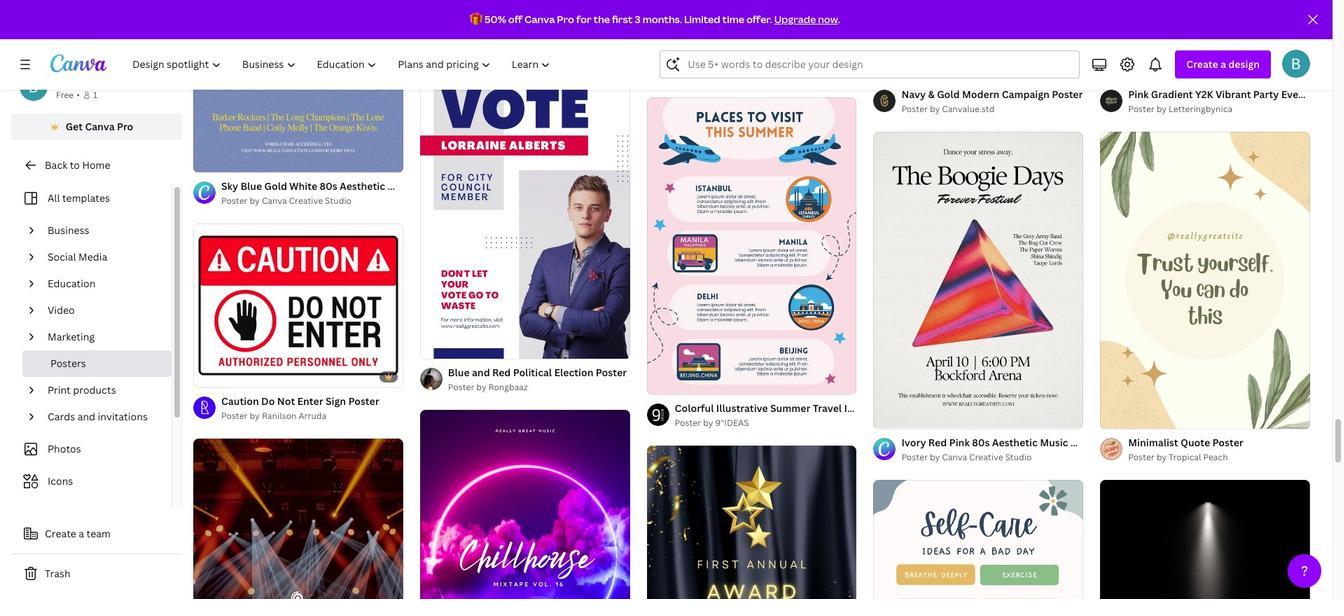 Task type: describe. For each thing, give the bounding box(es) containing it.
and for blue
[[472, 366, 490, 379]]

get
[[66, 120, 83, 133]]

social media
[[48, 250, 107, 263]]

multicolored retro collage travel poster link
[[448, 17, 641, 32]]

enter
[[297, 395, 323, 408]]

upgrade now button
[[775, 13, 839, 26]]

poster by kristina chistiakova link
[[448, 32, 630, 46]]

poster by canvalue.std link
[[902, 102, 1084, 116]]

trending inside ivory red pink 80s aesthetic music portrait trending poster poster by canva creative studio
[[1110, 436, 1152, 449]]

ivory red pink 80s aesthetic music portrait trending poster poster by canva creative studio
[[902, 436, 1186, 463]]

cards
[[48, 410, 75, 423]]

all templates link
[[20, 185, 163, 212]]

navy & gold modern campaign poster link
[[902, 87, 1084, 102]]

top level navigation element
[[123, 50, 563, 78]]

cards and invitations
[[48, 410, 148, 423]]

multicolored
[[448, 18, 510, 31]]

by inside caution do not enter sign poster poster by ranilson arruda
[[250, 410, 260, 422]]

offer.
[[747, 13, 773, 26]]

now
[[819, 13, 839, 26]]

kristina
[[489, 33, 520, 45]]

party
[[1254, 87, 1280, 101]]

Search search field
[[688, 51, 1072, 78]]

by inside "sky blue gold white 80s aesthetic music portrait trending portrait poster poster by canva creative studio"
[[250, 195, 260, 207]]

posters
[[50, 357, 86, 370]]

pro inside get canva pro button
[[117, 120, 133, 133]]

infographic
[[845, 401, 899, 415]]

poster inside "beige vintage floral scrapbook personal profile posterrofile poster by vaninaarf"
[[675, 69, 702, 80]]

letteringbynica
[[1170, 103, 1233, 115]]

gold for &
[[938, 87, 960, 101]]

80s inside "sky blue gold white 80s aesthetic music portrait trending portrait poster poster by canva creative studio"
[[320, 180, 338, 193]]

trash
[[45, 567, 71, 580]]

political
[[513, 366, 552, 379]]

create a design button
[[1176, 50, 1272, 78]]

get canva pro
[[66, 120, 133, 133]]

colorful illustrative summer travel infographic poster image
[[647, 97, 857, 394]]

pink inside pink gradient y2k vibrant party event poster poster by letteringbynica
[[1129, 87, 1150, 101]]

blue and red political election poster image
[[420, 62, 630, 359]]

🎁 50% off canva pro for the first 3 months. limited time offer. upgrade now .
[[470, 13, 841, 26]]

create for create a design
[[1187, 57, 1219, 71]]

sky blue gold white 80s aesthetic music portrait trending portrait poster image
[[193, 0, 403, 172]]

blue inside "sky blue gold white 80s aesthetic music portrait trending portrait poster poster by canva creative studio"
[[241, 180, 262, 193]]

free •
[[56, 89, 80, 101]]

canva inside button
[[85, 120, 115, 133]]

design
[[1229, 57, 1261, 71]]

0 vertical spatial pro
[[557, 13, 575, 26]]

beige vintage floral scrapbook personal profile posterrofile link
[[675, 52, 959, 68]]

beige
[[675, 53, 702, 66]]

colorful illustrative summer travel infographic poster link
[[675, 401, 933, 416]]

beige vintage floral scrapbook personal profile posterrofile image
[[647, 0, 857, 46]]

sign
[[326, 395, 346, 408]]

election
[[555, 366, 594, 379]]

vintage
[[704, 53, 740, 66]]

ivory
[[902, 436, 927, 449]]

and for cards
[[78, 410, 95, 423]]

free
[[56, 89, 74, 101]]

print
[[48, 383, 71, 397]]

travel for poster
[[579, 18, 608, 31]]

vibrant
[[1216, 87, 1252, 101]]

colorful
[[675, 401, 714, 415]]

time
[[723, 13, 745, 26]]

first
[[612, 13, 633, 26]]

create a team
[[45, 527, 111, 540]]

profile
[[869, 53, 901, 66]]

back to home
[[45, 158, 110, 172]]

beige vintage floral scrapbook personal profile posterrofile poster by vaninaarf
[[675, 53, 959, 80]]

scrapbook
[[772, 53, 823, 66]]

black minimalist coming soon poster image
[[1101, 480, 1311, 599]]

sky
[[221, 180, 238, 193]]

canva inside "sky blue gold white 80s aesthetic music portrait trending portrait poster poster by canva creative studio"
[[262, 195, 287, 207]]

music inside ivory red pink 80s aesthetic music portrait trending poster poster by canva creative studio
[[1041, 436, 1069, 449]]

9"ideas
[[716, 417, 750, 429]]

marketing link
[[42, 324, 163, 350]]

video
[[48, 303, 75, 317]]

travel for infographic
[[813, 401, 842, 415]]

floral
[[742, 53, 770, 66]]

poster by rongbaaz link
[[448, 381, 627, 395]]

photos link
[[20, 436, 163, 462]]

poster by canva creative studio link for white
[[221, 194, 403, 208]]

0 horizontal spatial portrait
[[418, 180, 455, 193]]

business
[[48, 224, 89, 237]]

y2k
[[1196, 87, 1214, 101]]

arruda
[[299, 410, 327, 422]]

the
[[594, 13, 610, 26]]

caution do not enter sign poster link
[[221, 394, 380, 409]]

colorful illustrative summer travel infographic poster poster by 9"ideas
[[675, 401, 933, 429]]

all templates
[[48, 191, 110, 205]]

home
[[82, 158, 110, 172]]

1
[[93, 89, 98, 101]]

poster by tropical peach link
[[1129, 450, 1244, 464]]

back
[[45, 158, 67, 172]]

social
[[48, 250, 76, 263]]

music inside "sky blue gold white 80s aesthetic music portrait trending portrait poster poster by canva creative studio"
[[388, 180, 416, 193]]

3
[[635, 13, 641, 26]]

ivory red pink 80s aesthetic music portrait trending poster image
[[874, 132, 1084, 428]]

not
[[277, 395, 295, 408]]

summer
[[771, 401, 811, 415]]



Task type: vqa. For each thing, say whether or not it's contained in the screenshot.
topmost Trending
yes



Task type: locate. For each thing, give the bounding box(es) containing it.
trending inside "sky blue gold white 80s aesthetic music portrait trending portrait poster poster by canva creative studio"
[[458, 180, 499, 193]]

personal inside "beige vintage floral scrapbook personal profile posterrofile poster by vaninaarf"
[[825, 53, 867, 66]]

0 horizontal spatial red
[[493, 366, 511, 379]]

by inside ivory red pink 80s aesthetic music portrait trending poster poster by canva creative studio
[[931, 451, 941, 463]]

caution do not enter sign poster image
[[193, 225, 403, 387]]

pink right ivory
[[950, 436, 970, 449]]

minimalist quote poster image
[[1101, 132, 1311, 429]]

invitations
[[98, 410, 148, 423]]

and inside blue and red political election poster poster by rongbaaz
[[472, 366, 490, 379]]

months.
[[643, 13, 683, 26]]

personal left profile
[[825, 53, 867, 66]]

0 horizontal spatial personal
[[56, 74, 98, 87]]

pink gradient y2k vibrant party event poster image
[[1101, 0, 1311, 80]]

1 vertical spatial travel
[[813, 401, 842, 415]]

1 horizontal spatial blue
[[448, 366, 470, 379]]

travel inside multicolored retro collage travel poster poster by kristina chistiakova
[[579, 18, 608, 31]]

minimalist
[[1129, 436, 1179, 449]]

0 vertical spatial poster by canva creative studio link
[[221, 194, 403, 208]]

0 vertical spatial a
[[1221, 57, 1227, 71]]

travel inside colorful illustrative summer travel infographic poster poster by 9"ideas
[[813, 401, 842, 415]]

travel right summer
[[813, 401, 842, 415]]

0 horizontal spatial poster by canva creative studio link
[[221, 194, 403, 208]]

pink gradient y2k vibrant party event poster link
[[1129, 87, 1343, 102]]

&
[[929, 87, 935, 101]]

personal
[[825, 53, 867, 66], [56, 74, 98, 87]]

1 vertical spatial 80s
[[973, 436, 990, 449]]

sky blue gold white 80s aesthetic music portrait trending portrait poster poster by canva creative studio
[[221, 180, 572, 207]]

studio down "ivory red pink 80s aesthetic music portrait trending poster" link
[[1006, 451, 1032, 463]]

0 horizontal spatial and
[[78, 410, 95, 423]]

1 vertical spatial creative
[[970, 451, 1004, 463]]

portrait inside ivory red pink 80s aesthetic music portrait trending poster poster by canva creative studio
[[1071, 436, 1108, 449]]

collage
[[541, 18, 577, 31]]

1 vertical spatial create
[[45, 527, 76, 540]]

0 vertical spatial travel
[[579, 18, 608, 31]]

poster by canva creative studio link for 80s
[[902, 450, 1084, 464]]

create left team
[[45, 527, 76, 540]]

music
[[388, 180, 416, 193], [1041, 436, 1069, 449]]

white & black minimalist electro music festival poster image
[[193, 439, 403, 599]]

by inside colorful illustrative summer travel infographic poster poster by 9"ideas
[[704, 417, 714, 429]]

blue chillhouse mixtape music with neon clouds poster image
[[420, 410, 630, 599]]

gold
[[938, 87, 960, 101], [265, 180, 287, 193]]

0 horizontal spatial trending
[[458, 180, 499, 193]]

trash link
[[11, 560, 182, 588]]

by inside navy & gold modern campaign poster poster by canvalue.std
[[931, 103, 941, 115]]

gold left white
[[265, 180, 287, 193]]

create inside dropdown button
[[1187, 57, 1219, 71]]

red inside ivory red pink 80s aesthetic music portrait trending poster poster by canva creative studio
[[929, 436, 947, 449]]

navy & gold modern campaign poster poster by canvalue.std
[[902, 87, 1084, 115]]

caution do not enter sign poster poster by ranilson arruda
[[221, 395, 380, 422]]

0 horizontal spatial pro
[[117, 120, 133, 133]]

studio inside "sky blue gold white 80s aesthetic music portrait trending portrait poster poster by canva creative studio"
[[325, 195, 352, 207]]

a inside dropdown button
[[1221, 57, 1227, 71]]

trending
[[458, 180, 499, 193], [1110, 436, 1152, 449]]

0 horizontal spatial travel
[[579, 18, 608, 31]]

chistiakova
[[522, 33, 568, 45]]

0 horizontal spatial pink
[[950, 436, 970, 449]]

1 vertical spatial aesthetic
[[993, 436, 1038, 449]]

ranilson
[[262, 410, 297, 422]]

gold inside "sky blue gold white 80s aesthetic music portrait trending portrait poster poster by canva creative studio"
[[265, 180, 287, 193]]

posterrofile
[[903, 53, 959, 66]]

pink
[[1129, 87, 1150, 101], [950, 436, 970, 449]]

1 horizontal spatial personal
[[825, 53, 867, 66]]

creative down white
[[289, 195, 323, 207]]

studio
[[325, 195, 352, 207], [1006, 451, 1032, 463]]

80s right white
[[320, 180, 338, 193]]

blue inside blue and red political election poster poster by rongbaaz
[[448, 366, 470, 379]]

video link
[[42, 297, 163, 324]]

tropical
[[1170, 451, 1202, 463]]

poster by vaninaarf link
[[675, 68, 857, 82]]

team
[[87, 527, 111, 540]]

retro
[[512, 18, 539, 31]]

1 vertical spatial poster by canva creative studio link
[[902, 450, 1084, 464]]

education
[[48, 277, 96, 290]]

0 vertical spatial personal
[[825, 53, 867, 66]]

print products link
[[42, 377, 163, 404]]

studio down sky blue gold white 80s aesthetic music portrait trending portrait poster link
[[325, 195, 352, 207]]

black gold award nomination ceremony event poster image
[[647, 446, 857, 599]]

blue
[[241, 180, 262, 193], [448, 366, 470, 379]]

navy & gold modern campaign poster image
[[874, 0, 1084, 80]]

ivory red pink 80s aesthetic music portrait trending poster link
[[902, 435, 1186, 450]]

sky blue gold white 80s aesthetic music portrait trending portrait poster link
[[221, 179, 572, 194]]

aesthetic inside ivory red pink 80s aesthetic music portrait trending poster poster by canva creative studio
[[993, 436, 1038, 449]]

by inside minimalist quote poster poster by tropical peach
[[1157, 451, 1167, 463]]

rongbaaz
[[489, 381, 528, 393]]

business link
[[42, 217, 163, 244]]

studio inside ivory red pink 80s aesthetic music portrait trending poster poster by canva creative studio
[[1006, 451, 1032, 463]]

0 vertical spatial create
[[1187, 57, 1219, 71]]

0 vertical spatial pink
[[1129, 87, 1150, 101]]

1 horizontal spatial poster by canva creative studio link
[[902, 450, 1084, 464]]

all
[[48, 191, 60, 205]]

event
[[1282, 87, 1309, 101]]

1 horizontal spatial red
[[929, 436, 947, 449]]

poster by canva creative studio link
[[221, 194, 403, 208], [902, 450, 1084, 464]]

creative inside ivory red pink 80s aesthetic music portrait trending poster poster by canva creative studio
[[970, 451, 1004, 463]]

upgrade
[[775, 13, 817, 26]]

1 vertical spatial a
[[79, 527, 84, 540]]

0 vertical spatial creative
[[289, 195, 323, 207]]

0 horizontal spatial studio
[[325, 195, 352, 207]]

80s inside ivory red pink 80s aesthetic music portrait trending poster poster by canva creative studio
[[973, 436, 990, 449]]

80s right ivory
[[973, 436, 990, 449]]

0 vertical spatial trending
[[458, 180, 499, 193]]

to
[[70, 158, 80, 172]]

products
[[73, 383, 116, 397]]

0 horizontal spatial blue
[[241, 180, 262, 193]]

pink gradient y2k vibrant party event poster poster by letteringbynica
[[1129, 87, 1343, 115]]

print products
[[48, 383, 116, 397]]

pink left gradient
[[1129, 87, 1150, 101]]

pro left the 'for'
[[557, 13, 575, 26]]

for
[[577, 13, 592, 26]]

1 vertical spatial red
[[929, 436, 947, 449]]

limited
[[685, 13, 721, 26]]

templates
[[62, 191, 110, 205]]

navy
[[902, 87, 926, 101]]

1 horizontal spatial create
[[1187, 57, 1219, 71]]

1 horizontal spatial 80s
[[973, 436, 990, 449]]

red right ivory
[[929, 436, 947, 449]]

red up "rongbaaz"
[[493, 366, 511, 379]]

0 vertical spatial blue
[[241, 180, 262, 193]]

travel
[[579, 18, 608, 31], [813, 401, 842, 415]]

create a design
[[1187, 57, 1261, 71]]

red inside blue and red political election poster poster by rongbaaz
[[493, 366, 511, 379]]

poster by 9"ideas link
[[675, 416, 857, 430]]

1 vertical spatial music
[[1041, 436, 1069, 449]]

pro
[[557, 13, 575, 26], [117, 120, 133, 133]]

pro up back to home link
[[117, 120, 133, 133]]

gold inside navy & gold modern campaign poster poster by canvalue.std
[[938, 87, 960, 101]]

blue and red political election poster link
[[448, 365, 627, 381]]

1 horizontal spatial creative
[[970, 451, 1004, 463]]

🎁
[[470, 13, 483, 26]]

poster by ranilson arruda link
[[221, 409, 380, 423]]

0 vertical spatial 80s
[[320, 180, 338, 193]]

travel left first
[[579, 18, 608, 31]]

portrait
[[418, 180, 455, 193], [502, 180, 539, 193], [1071, 436, 1108, 449]]

•
[[77, 89, 80, 101]]

aesthetic
[[340, 180, 385, 193], [993, 436, 1038, 449]]

1 horizontal spatial and
[[472, 366, 490, 379]]

1 horizontal spatial studio
[[1006, 451, 1032, 463]]

1 vertical spatial blue
[[448, 366, 470, 379]]

1 vertical spatial pro
[[117, 120, 133, 133]]

1 vertical spatial and
[[78, 410, 95, 423]]

1 vertical spatial pink
[[950, 436, 970, 449]]

1 vertical spatial gold
[[265, 180, 287, 193]]

campaign
[[1003, 87, 1050, 101]]

a for design
[[1221, 57, 1227, 71]]

1 horizontal spatial pink
[[1129, 87, 1150, 101]]

by
[[477, 33, 487, 45], [704, 69, 714, 80], [931, 103, 941, 115], [1157, 103, 1167, 115], [250, 195, 260, 207], [477, 381, 487, 393], [250, 410, 260, 422], [704, 417, 714, 429], [931, 451, 941, 463], [1157, 451, 1167, 463]]

a inside button
[[79, 527, 84, 540]]

1 horizontal spatial trending
[[1110, 436, 1152, 449]]

0 horizontal spatial aesthetic
[[340, 180, 385, 193]]

.
[[839, 13, 841, 26]]

personal up •
[[56, 74, 98, 87]]

multicolored retro collage travel poster poster by kristina chistiakova
[[448, 18, 641, 45]]

create up y2k
[[1187, 57, 1219, 71]]

by inside pink gradient y2k vibrant party event poster poster by letteringbynica
[[1157, 103, 1167, 115]]

0 horizontal spatial 80s
[[320, 180, 338, 193]]

brad klo image
[[1283, 50, 1311, 78]]

peach
[[1204, 451, 1229, 463]]

canva
[[525, 13, 555, 26], [85, 120, 115, 133], [262, 195, 287, 207], [943, 451, 968, 463]]

1 vertical spatial studio
[[1006, 451, 1032, 463]]

1 horizontal spatial travel
[[813, 401, 842, 415]]

canva inside ivory red pink 80s aesthetic music portrait trending poster poster by canva creative studio
[[943, 451, 968, 463]]

1 horizontal spatial aesthetic
[[993, 436, 1038, 449]]

poster by letteringbynica link
[[1129, 102, 1311, 116]]

creative down "ivory red pink 80s aesthetic music portrait trending poster" link
[[970, 451, 1004, 463]]

icons link
[[20, 468, 163, 495]]

1 horizontal spatial gold
[[938, 87, 960, 101]]

white
[[290, 180, 317, 193]]

by inside multicolored retro collage travel poster poster by kristina chistiakova
[[477, 33, 487, 45]]

by inside "beige vintage floral scrapbook personal profile posterrofile poster by vaninaarf"
[[704, 69, 714, 80]]

create for create a team
[[45, 527, 76, 540]]

0 vertical spatial and
[[472, 366, 490, 379]]

a for team
[[79, 527, 84, 540]]

0 horizontal spatial a
[[79, 527, 84, 540]]

0 vertical spatial music
[[388, 180, 416, 193]]

and right cards
[[78, 410, 95, 423]]

aesthetic inside "sky blue gold white 80s aesthetic music portrait trending portrait poster poster by canva creative studio"
[[340, 180, 385, 193]]

by inside blue and red political election poster poster by rongbaaz
[[477, 381, 487, 393]]

photos
[[48, 442, 81, 455]]

canvalue.std
[[943, 103, 995, 115]]

pink inside ivory red pink 80s aesthetic music portrait trending poster poster by canva creative studio
[[950, 436, 970, 449]]

gold for blue
[[265, 180, 287, 193]]

a left design
[[1221, 57, 1227, 71]]

0 horizontal spatial gold
[[265, 180, 287, 193]]

80s
[[320, 180, 338, 193], [973, 436, 990, 449]]

creative inside "sky blue gold white 80s aesthetic music portrait trending portrait poster poster by canva creative studio"
[[289, 195, 323, 207]]

None search field
[[660, 50, 1081, 78]]

0 vertical spatial aesthetic
[[340, 180, 385, 193]]

0 horizontal spatial creative
[[289, 195, 323, 207]]

0 horizontal spatial create
[[45, 527, 76, 540]]

back to home link
[[11, 151, 182, 179]]

1 horizontal spatial pro
[[557, 13, 575, 26]]

icons
[[48, 474, 73, 488]]

1 vertical spatial trending
[[1110, 436, 1152, 449]]

cute calm sea colors self care ideas for bad day list - poster image
[[874, 480, 1084, 599]]

50%
[[485, 13, 507, 26]]

a left team
[[79, 527, 84, 540]]

social media link
[[42, 244, 163, 270]]

gold right &
[[938, 87, 960, 101]]

0 vertical spatial gold
[[938, 87, 960, 101]]

get canva pro button
[[11, 114, 182, 140]]

2 horizontal spatial portrait
[[1071, 436, 1108, 449]]

0 vertical spatial red
[[493, 366, 511, 379]]

off
[[509, 13, 523, 26]]

0 vertical spatial studio
[[325, 195, 352, 207]]

1 vertical spatial personal
[[56, 74, 98, 87]]

create inside button
[[45, 527, 76, 540]]

do
[[261, 395, 275, 408]]

media
[[79, 250, 107, 263]]

1 horizontal spatial a
[[1221, 57, 1227, 71]]

and
[[472, 366, 490, 379], [78, 410, 95, 423]]

1 horizontal spatial portrait
[[502, 180, 539, 193]]

and up "rongbaaz"
[[472, 366, 490, 379]]

1 horizontal spatial music
[[1041, 436, 1069, 449]]

0 horizontal spatial music
[[388, 180, 416, 193]]

a
[[1221, 57, 1227, 71], [79, 527, 84, 540]]

creative
[[289, 195, 323, 207], [970, 451, 1004, 463]]



